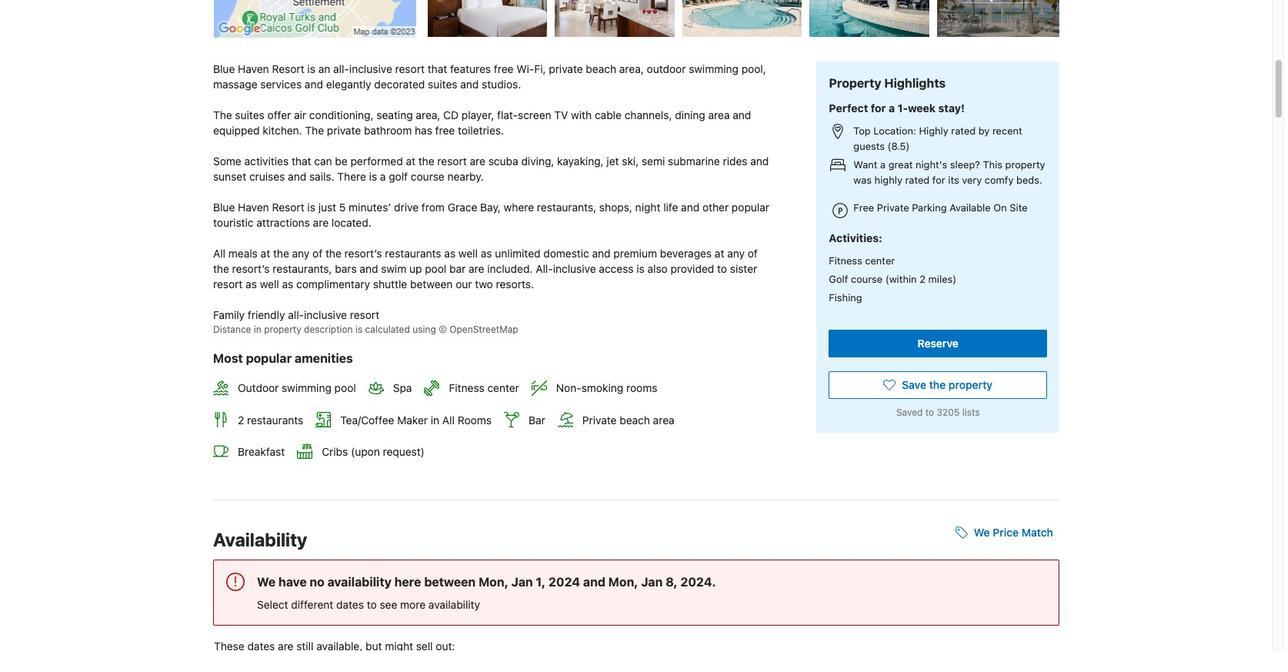 Task type: describe. For each thing, give the bounding box(es) containing it.
guests
[[854, 140, 885, 152]]

1 resort from the top
[[272, 62, 304, 75]]

0 horizontal spatial at
[[261, 247, 270, 260]]

tea/coffee
[[340, 414, 394, 427]]

on
[[993, 201, 1007, 214]]

0 vertical spatial that
[[428, 62, 447, 75]]

0 vertical spatial suites
[[428, 78, 457, 91]]

area inside the blue haven resort is an all-inclusive resort that features free wi-fi, private beach area, outdoor swimming pool, massage services and elegantly decorated suites and studios. the suites offer air conditioning, seating area, cd player, flat-screen tv with cable channels, dining area and equipped kitchen. the private bathroom has free toiletries. some activities that can be performed at the resort are scuba diving, kayaking, jet ski, semi submarine rides and sunset cruises and sails. there is a golf course nearby. blue haven resort is just 5 minutes' drive from grace bay, where restaurants, shops, night life and other popular touristic attractions are located. all meals at the any of the resort's restaurants as well as unlimited domestic and premium beverages at any of the resort's restaurants, bars and swim up pool bar are included. all-inclusive access is also provided to sister resort as well as complimentary shuttle between our two resorts. family friendly all-inclusive resort distance in property description is calculated using © openstreetmap
[[708, 109, 730, 122]]

and left sails.
[[288, 170, 306, 183]]

2 inside fitness center golf course (within 2 miles) fishing
[[920, 273, 926, 286]]

description
[[304, 324, 353, 336]]

great
[[888, 158, 913, 171]]

0 horizontal spatial all-
[[288, 309, 304, 322]]

golf
[[829, 273, 848, 286]]

want
[[854, 158, 877, 171]]

week
[[908, 101, 936, 115]]

a inside want a great night's sleep? this property was highly rated for its very comfy beds.
[[880, 158, 886, 171]]

0 vertical spatial resort's
[[344, 247, 382, 260]]

performed
[[350, 155, 403, 168]]

save the property button
[[829, 372, 1047, 400]]

rated inside top location: highly rated by recent guests (8.5)
[[951, 125, 976, 137]]

non-
[[556, 382, 581, 395]]

we have no availability here between mon, jan 1, 2024 and mon, jan 8, 2024.
[[257, 575, 716, 589]]

distance
[[213, 324, 251, 336]]

private beach area
[[582, 414, 674, 427]]

1 vertical spatial well
[[260, 278, 279, 291]]

our
[[456, 278, 472, 291]]

0 vertical spatial free
[[494, 62, 514, 75]]

elegantly
[[326, 78, 371, 91]]

where
[[504, 201, 534, 214]]

family
[[213, 309, 245, 322]]

resorts.
[[496, 278, 534, 291]]

is left "calculated"
[[355, 324, 363, 336]]

fitness for fitness center
[[449, 382, 484, 395]]

more
[[400, 598, 426, 611]]

flat-
[[497, 109, 518, 122]]

and right bars
[[360, 262, 378, 276]]

fitness center
[[449, 382, 519, 395]]

night's
[[916, 158, 947, 171]]

1 horizontal spatial private
[[549, 62, 583, 75]]

cribs
[[322, 446, 348, 459]]

course inside the blue haven resort is an all-inclusive resort that features free wi-fi, private beach area, outdoor swimming pool, massage services and elegantly decorated suites and studios. the suites offer air conditioning, seating area, cd player, flat-screen tv with cable channels, dining area and equipped kitchen. the private bathroom has free toiletries. some activities that can be performed at the resort are scuba diving, kayaking, jet ski, semi submarine rides and sunset cruises and sails. there is a golf course nearby. blue haven resort is just 5 minutes' drive from grace bay, where restaurants, shops, night life and other popular touristic attractions are located. all meals at the any of the resort's restaurants as well as unlimited domestic and premium beverages at any of the resort's restaurants, bars and swim up pool bar are included. all-inclusive access is also provided to sister resort as well as complimentary shuttle between our two resorts. family friendly all-inclusive resort distance in property description is calculated using © openstreetmap
[[411, 170, 445, 183]]

complimentary
[[296, 278, 370, 291]]

equipped
[[213, 124, 260, 137]]

course inside fitness center golf course (within 2 miles) fishing
[[851, 273, 883, 286]]

all-
[[536, 262, 553, 276]]

resort up family
[[213, 278, 243, 291]]

located.
[[331, 216, 371, 229]]

from
[[422, 201, 445, 214]]

1 vertical spatial inclusive
[[553, 262, 596, 276]]

property highlights
[[829, 76, 946, 90]]

between inside status
[[424, 575, 476, 589]]

we for we have no availability here between mon, jan 1, 2024 and mon, jan 8, 2024.
[[257, 575, 276, 589]]

1 horizontal spatial at
[[406, 155, 415, 168]]

scuba
[[488, 155, 518, 168]]

drive
[[394, 201, 419, 214]]

bars
[[335, 262, 357, 276]]

1 horizontal spatial in
[[431, 414, 439, 427]]

0 horizontal spatial inclusive
[[304, 309, 347, 322]]

1 mon, from the left
[[479, 575, 508, 589]]

center for fitness center golf course (within 2 miles) fishing
[[865, 255, 895, 267]]

1 vertical spatial private
[[327, 124, 361, 137]]

maker
[[397, 414, 428, 427]]

outdoor
[[647, 62, 686, 75]]

as up friendly
[[282, 278, 293, 291]]

access
[[599, 262, 634, 276]]

highly
[[874, 174, 902, 186]]

1 vertical spatial to
[[925, 407, 934, 419]]

also
[[647, 262, 668, 276]]

resort up the decorated
[[395, 62, 425, 75]]

breakfast
[[238, 446, 285, 459]]

cable
[[595, 109, 622, 122]]

nearby.
[[447, 170, 484, 183]]

2 blue from the top
[[213, 201, 235, 214]]

to inside the blue haven resort is an all-inclusive resort that features free wi-fi, private beach area, outdoor swimming pool, massage services and elegantly decorated suites and studios. the suites offer air conditioning, seating area, cd player, flat-screen tv with cable channels, dining area and equipped kitchen. the private bathroom has free toiletries. some activities that can be performed at the resort are scuba diving, kayaking, jet ski, semi submarine rides and sunset cruises and sails. there is a golf course nearby. blue haven resort is just 5 minutes' drive from grace bay, where restaurants, shops, night life and other popular touristic attractions are located. all meals at the any of the resort's restaurants as well as unlimited domestic and premium beverages at any of the resort's restaurants, bars and swim up pool bar are included. all-inclusive access is also provided to sister resort as well as complimentary shuttle between our two resorts. family friendly all-inclusive resort distance in property description is calculated using © openstreetmap
[[717, 262, 727, 276]]

services
[[260, 78, 302, 91]]

and up access
[[592, 247, 611, 260]]

2 horizontal spatial a
[[889, 101, 895, 115]]

2 mon, from the left
[[608, 575, 638, 589]]

domestic
[[543, 247, 589, 260]]

the inside "dropdown button"
[[929, 379, 946, 392]]

lists
[[962, 407, 980, 419]]

amenities
[[295, 352, 353, 366]]

outdoor swimming pool
[[238, 382, 356, 395]]

activities:
[[829, 232, 882, 245]]

massage
[[213, 78, 257, 91]]

night
[[635, 201, 660, 214]]

0 horizontal spatial area
[[653, 414, 674, 427]]

8,
[[666, 575, 677, 589]]

dates
[[336, 598, 364, 611]]

smoking
[[581, 382, 623, 395]]

fi,
[[534, 62, 546, 75]]

seating
[[376, 109, 413, 122]]

2 vertical spatial are
[[469, 262, 484, 276]]

for inside want a great night's sleep? this property was highly rated for its very comfy beds.
[[932, 174, 945, 186]]

non-smoking rooms
[[556, 382, 657, 395]]

1 horizontal spatial availability
[[428, 598, 480, 611]]

top
[[854, 125, 871, 137]]

resort up the nearby.
[[437, 155, 467, 168]]

screen
[[518, 109, 551, 122]]

1 horizontal spatial beach
[[620, 414, 650, 427]]

property
[[829, 76, 881, 90]]

1 horizontal spatial restaurants,
[[537, 201, 596, 214]]

1 vertical spatial free
[[435, 124, 455, 137]]

the down attractions
[[273, 247, 289, 260]]

other
[[702, 201, 729, 214]]

top location: highly rated by recent guests (8.5)
[[854, 125, 1022, 152]]

miles)
[[928, 273, 956, 286]]

perfect
[[829, 101, 868, 115]]

is left an
[[307, 62, 315, 75]]

was
[[854, 174, 872, 186]]

1 horizontal spatial inclusive
[[349, 62, 392, 75]]

2 haven from the top
[[238, 201, 269, 214]]

rooms
[[626, 382, 657, 395]]

all inside the blue haven resort is an all-inclusive resort that features free wi-fi, private beach area, outdoor swimming pool, massage services and elegantly decorated suites and studios. the suites offer air conditioning, seating area, cd player, flat-screen tv with cable channels, dining area and equipped kitchen. the private bathroom has free toiletries. some activities that can be performed at the resort are scuba diving, kayaking, jet ski, semi submarine rides and sunset cruises and sails. there is a golf course nearby. blue haven resort is just 5 minutes' drive from grace bay, where restaurants, shops, night life and other popular touristic attractions are located. all meals at the any of the resort's restaurants as well as unlimited domestic and premium beverages at any of the resort's restaurants, bars and swim up pool bar are included. all-inclusive access is also provided to sister resort as well as complimentary shuttle between our two resorts. family friendly all-inclusive resort distance in property description is calculated using © openstreetmap
[[213, 247, 225, 260]]

minutes'
[[349, 201, 391, 214]]

the down meals
[[213, 262, 229, 276]]

by
[[978, 125, 990, 137]]

3205
[[937, 407, 960, 419]]

0 vertical spatial well
[[458, 247, 478, 260]]

bathroom
[[364, 124, 412, 137]]

restaurants inside the blue haven resort is an all-inclusive resort that features free wi-fi, private beach area, outdoor swimming pool, massage services and elegantly decorated suites and studios. the suites offer air conditioning, seating area, cd player, flat-screen tv with cable channels, dining area and equipped kitchen. the private bathroom has free toiletries. some activities that can be performed at the resort are scuba diving, kayaking, jet ski, semi submarine rides and sunset cruises and sails. there is a golf course nearby. blue haven resort is just 5 minutes' drive from grace bay, where restaurants, shops, night life and other popular touristic attractions are located. all meals at the any of the resort's restaurants as well as unlimited domestic and premium beverages at any of the resort's restaurants, bars and swim up pool bar are included. all-inclusive access is also provided to sister resort as well as complimentary shuttle between our two resorts. family friendly all-inclusive resort distance in property description is calculated using © openstreetmap
[[385, 247, 441, 260]]

5
[[339, 201, 346, 214]]

swim
[[381, 262, 406, 276]]

we price match button
[[949, 519, 1059, 547]]

a inside the blue haven resort is an all-inclusive resort that features free wi-fi, private beach area, outdoor swimming pool, massage services and elegantly decorated suites and studios. the suites offer air conditioning, seating area, cd player, flat-screen tv with cable channels, dining area and equipped kitchen. the private bathroom has free toiletries. some activities that can be performed at the resort are scuba diving, kayaking, jet ski, semi submarine rides and sunset cruises and sails. there is a golf course nearby. blue haven resort is just 5 minutes' drive from grace bay, where restaurants, shops, night life and other popular touristic attractions are located. all meals at the any of the resort's restaurants as well as unlimited domestic and premium beverages at any of the resort's restaurants, bars and swim up pool bar are included. all-inclusive access is also provided to sister resort as well as complimentary shuttle between our two resorts. family friendly all-inclusive resort distance in property description is calculated using © openstreetmap
[[380, 170, 386, 183]]

site
[[1010, 201, 1028, 214]]

1 vertical spatial swimming
[[282, 382, 332, 395]]

meals
[[228, 247, 258, 260]]

(within
[[885, 273, 917, 286]]

2024
[[549, 575, 580, 589]]

property inside the blue haven resort is an all-inclusive resort that features free wi-fi, private beach area, outdoor swimming pool, massage services and elegantly decorated suites and studios. the suites offer air conditioning, seating area, cd player, flat-screen tv with cable channels, dining area and equipped kitchen. the private bathroom has free toiletries. some activities that can be performed at the resort are scuba diving, kayaking, jet ski, semi submarine rides and sunset cruises and sails. there is a golf course nearby. blue haven resort is just 5 minutes' drive from grace bay, where restaurants, shops, night life and other popular touristic attractions are located. all meals at the any of the resort's restaurants as well as unlimited domestic and premium beverages at any of the resort's restaurants, bars and swim up pool bar are included. all-inclusive access is also provided to sister resort as well as complimentary shuttle between our two resorts. family friendly all-inclusive resort distance in property description is calculated using © openstreetmap
[[264, 324, 301, 336]]

pool inside the blue haven resort is an all-inclusive resort that features free wi-fi, private beach area, outdoor swimming pool, massage services and elegantly decorated suites and studios. the suites offer air conditioning, seating area, cd player, flat-screen tv with cable channels, dining area and equipped kitchen. the private bathroom has free toiletries. some activities that can be performed at the resort are scuba diving, kayaking, jet ski, semi submarine rides and sunset cruises and sails. there is a golf course nearby. blue haven resort is just 5 minutes' drive from grace bay, where restaurants, shops, night life and other popular touristic attractions are located. all meals at the any of the resort's restaurants as well as unlimited domestic and premium beverages at any of the resort's restaurants, bars and swim up pool bar are included. all-inclusive access is also provided to sister resort as well as complimentary shuttle between our two resorts. family friendly all-inclusive resort distance in property description is calculated using © openstreetmap
[[425, 262, 446, 276]]

and up rides
[[733, 109, 751, 122]]

0 vertical spatial for
[[871, 101, 886, 115]]

0 horizontal spatial 2
[[238, 414, 244, 427]]

2 jan from the left
[[641, 575, 663, 589]]

using
[[413, 324, 436, 336]]

0 horizontal spatial suites
[[235, 109, 265, 122]]

spa
[[393, 382, 412, 395]]

select different dates to see more availability
[[257, 598, 480, 611]]

unlimited
[[495, 247, 540, 260]]



Task type: vqa. For each thing, say whether or not it's contained in the screenshot.
LEARN MORE
no



Task type: locate. For each thing, give the bounding box(es) containing it.
restaurants, up domestic
[[537, 201, 596, 214]]

and inside status
[[583, 575, 605, 589]]

0 vertical spatial all
[[213, 247, 225, 260]]

rated left by
[[951, 125, 976, 137]]

1 vertical spatial property
[[264, 324, 301, 336]]

1 vertical spatial between
[[424, 575, 476, 589]]

0 horizontal spatial fitness
[[449, 382, 484, 395]]

semi
[[642, 155, 665, 168]]

a left golf on the left top of page
[[380, 170, 386, 183]]

2 down "outdoor"
[[238, 414, 244, 427]]

1 vertical spatial beach
[[620, 414, 650, 427]]

0 horizontal spatial course
[[411, 170, 445, 183]]

1 horizontal spatial area,
[[619, 62, 644, 75]]

1 vertical spatial are
[[313, 216, 329, 229]]

0 vertical spatial availability
[[327, 575, 391, 589]]

well up bar
[[458, 247, 478, 260]]

for left 1-
[[871, 101, 886, 115]]

1 jan from the left
[[511, 575, 533, 589]]

we have no availability here between mon, jan 1, 2024 and mon, jan 8, 2024. status
[[213, 560, 1059, 626]]

swimming down amenities
[[282, 382, 332, 395]]

resort's down meals
[[232, 262, 270, 276]]

property up "lists"
[[949, 379, 993, 392]]

1 horizontal spatial restaurants
[[385, 247, 441, 260]]

rated down night's
[[905, 174, 930, 186]]

1 any from the left
[[292, 247, 310, 260]]

1-
[[898, 101, 908, 115]]

1 horizontal spatial course
[[851, 273, 883, 286]]

0 vertical spatial haven
[[238, 62, 269, 75]]

bay,
[[480, 201, 501, 214]]

popular right other
[[732, 201, 769, 214]]

in inside the blue haven resort is an all-inclusive resort that features free wi-fi, private beach area, outdoor swimming pool, massage services and elegantly decorated suites and studios. the suites offer air conditioning, seating area, cd player, flat-screen tv with cable channels, dining area and equipped kitchen. the private bathroom has free toiletries. some activities that can be performed at the resort are scuba diving, kayaking, jet ski, semi submarine rides and sunset cruises and sails. there is a golf course nearby. blue haven resort is just 5 minutes' drive from grace bay, where restaurants, shops, night life and other popular touristic attractions are located. all meals at the any of the resort's restaurants as well as unlimited domestic and premium beverages at any of the resort's restaurants, bars and swim up pool bar are included. all-inclusive access is also provided to sister resort as well as complimentary shuttle between our two resorts. family friendly all-inclusive resort distance in property description is calculated using © openstreetmap
[[254, 324, 261, 336]]

match
[[1022, 526, 1053, 539]]

the up bars
[[325, 247, 342, 260]]

we inside we price match dropdown button
[[974, 526, 990, 539]]

0 horizontal spatial restaurants
[[247, 414, 303, 427]]

center up (within
[[865, 255, 895, 267]]

(upon
[[351, 446, 380, 459]]

1 horizontal spatial popular
[[732, 201, 769, 214]]

property up beds.
[[1005, 158, 1045, 171]]

1 horizontal spatial private
[[877, 201, 909, 214]]

0 horizontal spatial private
[[327, 124, 361, 137]]

reserve
[[917, 337, 959, 350]]

0 vertical spatial between
[[410, 278, 453, 291]]

mon,
[[479, 575, 508, 589], [608, 575, 638, 589]]

0 vertical spatial private
[[549, 62, 583, 75]]

1 horizontal spatial mon,
[[608, 575, 638, 589]]

1 haven from the top
[[238, 62, 269, 75]]

any up sister
[[727, 247, 745, 260]]

1 vertical spatial 2
[[238, 414, 244, 427]]

is down performed
[[369, 170, 377, 183]]

restaurants, up complimentary
[[273, 262, 332, 276]]

popular inside the blue haven resort is an all-inclusive resort that features free wi-fi, private beach area, outdoor swimming pool, massage services and elegantly decorated suites and studios. the suites offer air conditioning, seating area, cd player, flat-screen tv with cable channels, dining area and equipped kitchen. the private bathroom has free toiletries. some activities that can be performed at the resort are scuba diving, kayaking, jet ski, semi submarine rides and sunset cruises and sails. there is a golf course nearby. blue haven resort is just 5 minutes' drive from grace bay, where restaurants, shops, night life and other popular touristic attractions are located. all meals at the any of the resort's restaurants as well as unlimited domestic and premium beverages at any of the resort's restaurants, bars and swim up pool bar are included. all-inclusive access is also provided to sister resort as well as complimentary shuttle between our two resorts. family friendly all-inclusive resort distance in property description is calculated using © openstreetmap
[[732, 201, 769, 214]]

0 horizontal spatial private
[[582, 414, 617, 427]]

between
[[410, 278, 453, 291], [424, 575, 476, 589]]

2 resort from the top
[[272, 201, 304, 214]]

area, up has
[[416, 109, 440, 122]]

0 horizontal spatial any
[[292, 247, 310, 260]]

0 vertical spatial restaurants,
[[537, 201, 596, 214]]

availability
[[327, 575, 391, 589], [428, 598, 480, 611]]

0 vertical spatial in
[[254, 324, 261, 336]]

that left features
[[428, 62, 447, 75]]

popular
[[732, 201, 769, 214], [246, 352, 292, 366]]

most popular amenities
[[213, 352, 353, 366]]

0 vertical spatial resort
[[272, 62, 304, 75]]

at right "beverages" at the right top
[[715, 247, 724, 260]]

property inside want a great night's sleep? this property was highly rated for its very comfy beds.
[[1005, 158, 1045, 171]]

1 vertical spatial all
[[442, 414, 455, 427]]

between down up
[[410, 278, 453, 291]]

property inside "dropdown button"
[[949, 379, 993, 392]]

2 of from the left
[[748, 247, 758, 260]]

this
[[983, 158, 1003, 171]]

resort up attractions
[[272, 201, 304, 214]]

shops,
[[599, 201, 632, 214]]

1 vertical spatial resort
[[272, 201, 304, 214]]

want a great night's sleep? this property was highly rated for its very comfy beds.
[[854, 158, 1045, 186]]

wi-
[[516, 62, 534, 75]]

course up fishing
[[851, 273, 883, 286]]

saved to 3205 lists
[[896, 407, 980, 419]]

studios.
[[482, 78, 521, 91]]

to inside we have no availability here between mon, jan 1, 2024 and mon, jan 8, 2024. status
[[367, 598, 377, 611]]

0 horizontal spatial availability
[[327, 575, 391, 589]]

all left meals
[[213, 247, 225, 260]]

blue up touristic at left top
[[213, 201, 235, 214]]

beach inside the blue haven resort is an all-inclusive resort that features free wi-fi, private beach area, outdoor swimming pool, massage services and elegantly decorated suites and studios. the suites offer air conditioning, seating area, cd player, flat-screen tv with cable channels, dining area and equipped kitchen. the private bathroom has free toiletries. some activities that can be performed at the resort are scuba diving, kayaking, jet ski, semi submarine rides and sunset cruises and sails. there is a golf course nearby. blue haven resort is just 5 minutes' drive from grace bay, where restaurants, shops, night life and other popular touristic attractions are located. all meals at the any of the resort's restaurants as well as unlimited domestic and premium beverages at any of the resort's restaurants, bars and swim up pool bar are included. all-inclusive access is also provided to sister resort as well as complimentary shuttle between our two resorts. family friendly all-inclusive resort distance in property description is calculated using © openstreetmap
[[586, 62, 616, 75]]

1 vertical spatial suites
[[235, 109, 265, 122]]

©
[[439, 324, 447, 336]]

2 horizontal spatial property
[[1005, 158, 1045, 171]]

0 horizontal spatial free
[[435, 124, 455, 137]]

and right life on the top right of page
[[681, 201, 699, 214]]

area down rooms
[[653, 414, 674, 427]]

jan
[[511, 575, 533, 589], [641, 575, 663, 589]]

1 vertical spatial restaurants,
[[273, 262, 332, 276]]

to
[[717, 262, 727, 276], [925, 407, 934, 419], [367, 598, 377, 611]]

private down smoking
[[582, 414, 617, 427]]

pool,
[[742, 62, 766, 75]]

0 horizontal spatial mon,
[[479, 575, 508, 589]]

we inside we have no availability here between mon, jan 1, 2024 and mon, jan 8, 2024. status
[[257, 575, 276, 589]]

1,
[[536, 575, 546, 589]]

popular up "outdoor"
[[246, 352, 292, 366]]

mon, left 8,
[[608, 575, 638, 589]]

0 horizontal spatial property
[[264, 324, 301, 336]]

as up included.
[[481, 247, 492, 260]]

0 horizontal spatial well
[[260, 278, 279, 291]]

1 horizontal spatial for
[[932, 174, 945, 186]]

private down highly
[[877, 201, 909, 214]]

outdoor
[[238, 382, 279, 395]]

different
[[291, 598, 333, 611]]

1 blue from the top
[[213, 62, 235, 75]]

0 vertical spatial private
[[877, 201, 909, 214]]

1 vertical spatial fitness
[[449, 382, 484, 395]]

that left can
[[292, 155, 311, 168]]

1 vertical spatial for
[[932, 174, 945, 186]]

rides
[[723, 155, 747, 168]]

property
[[1005, 158, 1045, 171], [264, 324, 301, 336], [949, 379, 993, 392]]

submarine
[[668, 155, 720, 168]]

is down premium
[[636, 262, 645, 276]]

the up equipped
[[213, 109, 232, 122]]

0 horizontal spatial that
[[292, 155, 311, 168]]

is left just
[[307, 201, 315, 214]]

most
[[213, 352, 243, 366]]

0 vertical spatial area,
[[619, 62, 644, 75]]

2
[[920, 273, 926, 286], [238, 414, 244, 427]]

reserve button
[[829, 330, 1047, 358]]

any down attractions
[[292, 247, 310, 260]]

any
[[292, 247, 310, 260], [727, 247, 745, 260]]

haven
[[238, 62, 269, 75], [238, 201, 269, 214]]

just
[[318, 201, 336, 214]]

0 vertical spatial swimming
[[689, 62, 739, 75]]

2 restaurants
[[238, 414, 303, 427]]

pool right up
[[425, 262, 446, 276]]

and down an
[[305, 78, 323, 91]]

for left 'its'
[[932, 174, 945, 186]]

has
[[415, 124, 432, 137]]

restaurants up up
[[385, 247, 441, 260]]

attractions
[[256, 216, 310, 229]]

2 horizontal spatial at
[[715, 247, 724, 260]]

are up two
[[469, 262, 484, 276]]

center up rooms
[[487, 382, 519, 395]]

inclusive up 'description'
[[304, 309, 347, 322]]

1 horizontal spatial the
[[305, 124, 324, 137]]

1 horizontal spatial 2
[[920, 273, 926, 286]]

1 vertical spatial popular
[[246, 352, 292, 366]]

save
[[902, 379, 926, 392]]

tea/coffee maker in all rooms
[[340, 414, 492, 427]]

resort's
[[344, 247, 382, 260], [232, 262, 270, 276]]

beds.
[[1016, 174, 1042, 186]]

resort up "calculated"
[[350, 309, 379, 322]]

beach up cable
[[586, 62, 616, 75]]

0 vertical spatial course
[[411, 170, 445, 183]]

all
[[213, 247, 225, 260], [442, 414, 455, 427]]

1 vertical spatial in
[[431, 414, 439, 427]]

center inside fitness center golf course (within 2 miles) fishing
[[865, 255, 895, 267]]

0 horizontal spatial popular
[[246, 352, 292, 366]]

of up sister
[[748, 247, 758, 260]]

we for we price match
[[974, 526, 990, 539]]

fitness center golf course (within 2 miles) fishing
[[829, 255, 956, 304]]

be
[[335, 155, 348, 168]]

well up friendly
[[260, 278, 279, 291]]

free down cd
[[435, 124, 455, 137]]

swimming inside the blue haven resort is an all-inclusive resort that features free wi-fi, private beach area, outdoor swimming pool, massage services and elegantly decorated suites and studios. the suites offer air conditioning, seating area, cd player, flat-screen tv with cable channels, dining area and equipped kitchen. the private bathroom has free toiletries. some activities that can be performed at the resort are scuba diving, kayaking, jet ski, semi submarine rides and sunset cruises and sails. there is a golf course nearby. blue haven resort is just 5 minutes' drive from grace bay, where restaurants, shops, night life and other popular touristic attractions are located. all meals at the any of the resort's restaurants as well as unlimited domestic and premium beverages at any of the resort's restaurants, bars and swim up pool bar are included. all-inclusive access is also provided to sister resort as well as complimentary shuttle between our two resorts. family friendly all-inclusive resort distance in property description is calculated using © openstreetmap
[[689, 62, 739, 75]]

private
[[549, 62, 583, 75], [327, 124, 361, 137]]

1 horizontal spatial center
[[865, 255, 895, 267]]

haven up massage
[[238, 62, 269, 75]]

0 horizontal spatial beach
[[586, 62, 616, 75]]

1 vertical spatial blue
[[213, 201, 235, 214]]

included.
[[487, 262, 533, 276]]

0 vertical spatial are
[[470, 155, 485, 168]]

suites down features
[[428, 78, 457, 91]]

1 vertical spatial private
[[582, 414, 617, 427]]

pool down amenities
[[334, 382, 356, 395]]

2024.
[[680, 575, 716, 589]]

0 horizontal spatial a
[[380, 170, 386, 183]]

beverages
[[660, 247, 712, 260]]

1 of from the left
[[312, 247, 323, 260]]

private
[[877, 201, 909, 214], [582, 414, 617, 427]]

a up highly
[[880, 158, 886, 171]]

the down has
[[418, 155, 434, 168]]

0 vertical spatial area
[[708, 109, 730, 122]]

diving,
[[521, 155, 554, 168]]

in down friendly
[[254, 324, 261, 336]]

property down friendly
[[264, 324, 301, 336]]

resort's up bars
[[344, 247, 382, 260]]

sunset
[[213, 170, 246, 183]]

bar
[[449, 262, 466, 276]]

1 vertical spatial we
[[257, 575, 276, 589]]

1 horizontal spatial all-
[[333, 62, 349, 75]]

2 horizontal spatial inclusive
[[553, 262, 596, 276]]

the right save
[[929, 379, 946, 392]]

1 horizontal spatial pool
[[425, 262, 446, 276]]

beach down rooms
[[620, 414, 650, 427]]

resort up services
[[272, 62, 304, 75]]

and down features
[[460, 78, 479, 91]]

1 vertical spatial haven
[[238, 201, 269, 214]]

mon, left 1,
[[479, 575, 508, 589]]

of up complimentary
[[312, 247, 323, 260]]

1 horizontal spatial to
[[717, 262, 727, 276]]

activities
[[244, 155, 289, 168]]

openstreetmap
[[450, 324, 518, 336]]

center for fitness center
[[487, 382, 519, 395]]

0 horizontal spatial area,
[[416, 109, 440, 122]]

(8.5)
[[888, 140, 910, 152]]

recent
[[992, 125, 1022, 137]]

price
[[993, 526, 1019, 539]]

0 vertical spatial blue
[[213, 62, 235, 75]]

fitness for fitness center golf course (within 2 miles) fishing
[[829, 255, 862, 267]]

at right meals
[[261, 247, 270, 260]]

0 vertical spatial all-
[[333, 62, 349, 75]]

1 vertical spatial resort's
[[232, 262, 270, 276]]

1 horizontal spatial that
[[428, 62, 447, 75]]

2 left miles)
[[920, 273, 926, 286]]

fitness inside fitness center golf course (within 2 miles) fishing
[[829, 255, 862, 267]]

in right "maker" on the left bottom of page
[[431, 414, 439, 427]]

offer
[[267, 109, 291, 122]]

0 vertical spatial we
[[974, 526, 990, 539]]

to left 3205
[[925, 407, 934, 419]]

availability up the select different dates to see more availability
[[327, 575, 391, 589]]

all left rooms
[[442, 414, 455, 427]]

inclusive down domestic
[[553, 262, 596, 276]]

0 vertical spatial fitness
[[829, 255, 862, 267]]

is
[[307, 62, 315, 75], [369, 170, 377, 183], [307, 201, 315, 214], [636, 262, 645, 276], [355, 324, 363, 336]]

all-
[[333, 62, 349, 75], [288, 309, 304, 322]]

sails.
[[309, 170, 334, 183]]

in
[[254, 324, 261, 336], [431, 414, 439, 427]]

1 horizontal spatial a
[[880, 158, 886, 171]]

1 vertical spatial pool
[[334, 382, 356, 395]]

1 horizontal spatial any
[[727, 247, 745, 260]]

jan left 8,
[[641, 575, 663, 589]]

rooms
[[458, 414, 492, 427]]

private right fi,
[[549, 62, 583, 75]]

kitchen.
[[263, 124, 302, 137]]

request)
[[383, 446, 425, 459]]

stay!
[[938, 101, 965, 115]]

0 vertical spatial the
[[213, 109, 232, 122]]

some
[[213, 155, 241, 168]]

and right 2024
[[583, 575, 605, 589]]

1 horizontal spatial rated
[[951, 125, 976, 137]]

0 vertical spatial rated
[[951, 125, 976, 137]]

course right golf on the left top of page
[[411, 170, 445, 183]]

rated inside want a great night's sleep? this property was highly rated for its very comfy beds.
[[905, 174, 930, 186]]

1 vertical spatial that
[[292, 155, 311, 168]]

0 horizontal spatial center
[[487, 382, 519, 395]]

2 any from the left
[[727, 247, 745, 260]]

and right rides
[[750, 155, 769, 168]]

ski,
[[622, 155, 639, 168]]

inclusive
[[349, 62, 392, 75], [553, 262, 596, 276], [304, 309, 347, 322]]

1 vertical spatial restaurants
[[247, 414, 303, 427]]

restaurants up breakfast
[[247, 414, 303, 427]]

at
[[406, 155, 415, 168], [261, 247, 270, 260], [715, 247, 724, 260]]

suites up equipped
[[235, 109, 265, 122]]

between inside the blue haven resort is an all-inclusive resort that features free wi-fi, private beach area, outdoor swimming pool, massage services and elegantly decorated suites and studios. the suites offer air conditioning, seating area, cd player, flat-screen tv with cable channels, dining area and equipped kitchen. the private bathroom has free toiletries. some activities that can be performed at the resort are scuba diving, kayaking, jet ski, semi submarine rides and sunset cruises and sails. there is a golf course nearby. blue haven resort is just 5 minutes' drive from grace bay, where restaurants, shops, night life and other popular touristic attractions are located. all meals at the any of the resort's restaurants as well as unlimited domestic and premium beverages at any of the resort's restaurants, bars and swim up pool bar are included. all-inclusive access is also provided to sister resort as well as complimentary shuttle between our two resorts. family friendly all-inclusive resort distance in property description is calculated using © openstreetmap
[[410, 278, 453, 291]]

private down conditioning,
[[327, 124, 361, 137]]

air
[[294, 109, 306, 122]]

at up golf on the left top of page
[[406, 155, 415, 168]]

sleep?
[[950, 158, 980, 171]]

a left 1-
[[889, 101, 895, 115]]

1 vertical spatial the
[[305, 124, 324, 137]]

no
[[310, 575, 325, 589]]

area,
[[619, 62, 644, 75], [416, 109, 440, 122]]

0 vertical spatial popular
[[732, 201, 769, 214]]

highlights
[[884, 76, 946, 90]]

all- right friendly
[[288, 309, 304, 322]]

fitness up golf at the right top of the page
[[829, 255, 862, 267]]

0 vertical spatial 2
[[920, 273, 926, 286]]

free private parking available on site
[[854, 201, 1028, 214]]

as up bar
[[444, 247, 456, 260]]

blue up massage
[[213, 62, 235, 75]]

1 horizontal spatial all
[[442, 414, 455, 427]]

0 vertical spatial inclusive
[[349, 62, 392, 75]]

0 horizontal spatial of
[[312, 247, 323, 260]]

1 vertical spatial course
[[851, 273, 883, 286]]

very
[[962, 174, 982, 186]]

as down meals
[[246, 278, 257, 291]]

1 vertical spatial availability
[[428, 598, 480, 611]]

are up the nearby.
[[470, 155, 485, 168]]

fitness up rooms
[[449, 382, 484, 395]]

0 horizontal spatial resort's
[[232, 262, 270, 276]]

jan left 1,
[[511, 575, 533, 589]]

all- right an
[[333, 62, 349, 75]]



